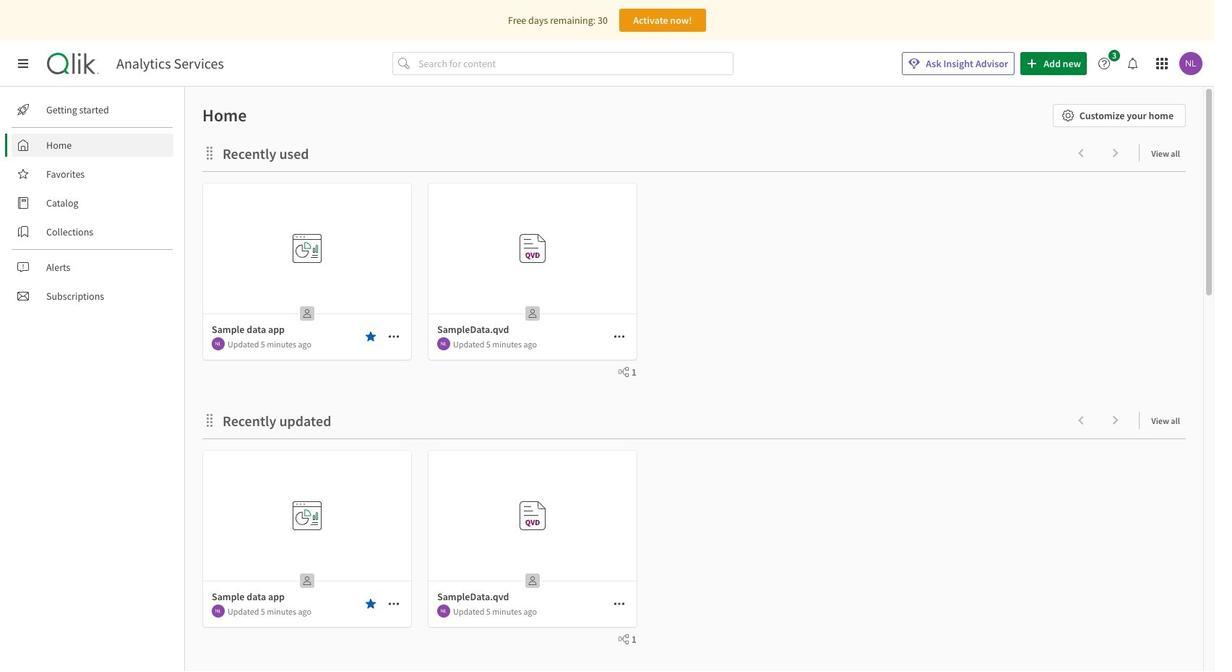 Task type: locate. For each thing, give the bounding box(es) containing it.
more actions image
[[388, 331, 400, 343], [388, 599, 400, 610]]

Search for content text field
[[416, 52, 734, 75]]

1 more actions image from the top
[[614, 331, 626, 343]]

0 vertical spatial more actions image
[[388, 331, 400, 343]]

noah lott image
[[212, 605, 225, 618]]

0 vertical spatial more actions image
[[614, 331, 626, 343]]

1 vertical spatial move collection image
[[202, 413, 217, 428]]

more actions image right remove from favorites image
[[388, 599, 400, 610]]

navigation pane element
[[0, 93, 184, 314]]

0 vertical spatial move collection image
[[202, 146, 217, 160]]

more actions image
[[614, 331, 626, 343], [614, 599, 626, 610]]

more actions image for remove from favorites image
[[388, 599, 400, 610]]

noah lott element
[[212, 338, 225, 351], [438, 338, 451, 351], [212, 605, 225, 618], [438, 605, 451, 618]]

2 more actions image from the top
[[388, 599, 400, 610]]

move collection image for remove from favorites image
[[202, 413, 217, 428]]

move collection image
[[202, 146, 217, 160], [202, 413, 217, 428]]

remove from favorites image
[[365, 331, 377, 343]]

remove from favorites image
[[365, 599, 377, 610]]

main content
[[179, 87, 1215, 672]]

more actions image right remove from favorites icon
[[388, 331, 400, 343]]

1 more actions image from the top
[[388, 331, 400, 343]]

noah lott image
[[1180, 52, 1203, 75], [212, 338, 225, 351], [438, 338, 451, 351], [438, 605, 451, 618]]

1 vertical spatial more actions image
[[614, 599, 626, 610]]

2 more actions image from the top
[[614, 599, 626, 610]]

1 vertical spatial more actions image
[[388, 599, 400, 610]]

analytics services element
[[116, 55, 224, 72]]



Task type: describe. For each thing, give the bounding box(es) containing it.
close sidebar menu image
[[17, 58, 29, 69]]

more actions image for remove from favorites icon
[[388, 331, 400, 343]]

more actions image for remove from favorites icon
[[614, 331, 626, 343]]

more actions image for remove from favorites image
[[614, 599, 626, 610]]

move collection image for remove from favorites icon
[[202, 146, 217, 160]]



Task type: vqa. For each thing, say whether or not it's contained in the screenshot.
the left Noah Lott image
yes



